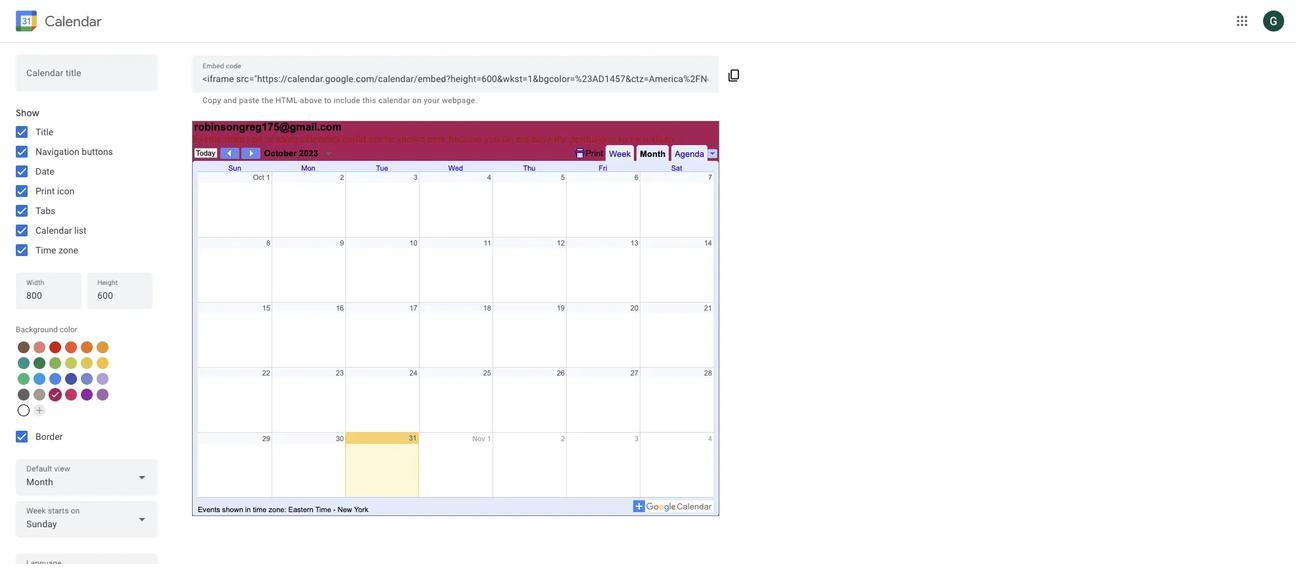 Task type: vqa. For each thing, say whether or not it's contained in the screenshot.
8 to the middle
no



Task type: locate. For each thing, give the bounding box(es) containing it.
buttons
[[82, 147, 113, 157]]

tangerine menu item
[[65, 342, 77, 354]]

show
[[16, 107, 39, 119]]

time zone
[[36, 245, 78, 256]]

radicchio menu item
[[49, 389, 62, 402]]

icon
[[57, 186, 74, 197]]

cobalt menu item
[[49, 374, 61, 385]]

background
[[16, 326, 58, 335]]

tomato menu item
[[49, 342, 61, 354]]

lavender menu item
[[81, 374, 93, 385]]

calendar for calendar
[[45, 12, 102, 30]]

None field
[[16, 460, 158, 497], [16, 502, 158, 539], [16, 460, 158, 497], [16, 502, 158, 539]]

title
[[36, 127, 53, 137]]

your
[[424, 96, 440, 105]]

flamingo menu item
[[34, 342, 45, 354]]

birch menu item
[[34, 389, 45, 401]]

navigation buttons
[[36, 147, 113, 157]]

html
[[276, 96, 298, 105]]

zone
[[58, 245, 78, 256]]

cherry blossom menu item
[[65, 389, 77, 401]]

calendar
[[45, 12, 102, 30], [36, 226, 72, 236]]

eucalyptus menu item
[[18, 358, 30, 370]]

and
[[223, 96, 237, 105]]

add custom color menu item
[[34, 405, 45, 417]]

border
[[36, 432, 63, 443]]

0 vertical spatial calendar
[[45, 12, 102, 30]]

time
[[36, 245, 56, 256]]

None number field
[[26, 287, 71, 305], [97, 287, 142, 305], [26, 287, 71, 305], [97, 287, 142, 305]]

print icon
[[36, 186, 74, 197]]

1 vertical spatial calendar
[[36, 226, 72, 236]]

to
[[324, 96, 332, 105]]

blueberry menu item
[[65, 374, 77, 385]]

peacock menu item
[[34, 374, 45, 385]]

None text field
[[26, 68, 147, 87], [203, 70, 709, 88], [26, 68, 147, 87], [203, 70, 709, 88]]

calendar list
[[36, 226, 87, 236]]

on
[[412, 96, 422, 105]]

calendar color menu item
[[18, 405, 30, 417]]



Task type: describe. For each thing, give the bounding box(es) containing it.
this
[[363, 96, 376, 105]]

calendar
[[378, 96, 410, 105]]

copy and paste the html above to include this calendar on your webpage.
[[203, 96, 478, 105]]

include
[[334, 96, 360, 105]]

amethyst menu item
[[97, 389, 109, 401]]

avocado menu item
[[65, 358, 77, 370]]

content_copy
[[728, 69, 741, 82]]

list
[[74, 226, 87, 236]]

calendar for calendar list
[[36, 226, 72, 236]]

calendar link
[[13, 8, 102, 37]]

graphite menu item
[[18, 389, 30, 401]]

paste
[[239, 96, 260, 105]]

citron menu item
[[81, 358, 93, 370]]

the
[[262, 96, 273, 105]]

mango menu item
[[96, 341, 109, 354]]

above
[[300, 96, 322, 105]]

webpage.
[[442, 96, 478, 105]]

print
[[36, 186, 55, 197]]

tabs
[[36, 206, 55, 216]]

basil menu item
[[34, 358, 45, 370]]

date
[[36, 166, 54, 177]]

pumpkin menu item
[[81, 342, 93, 354]]

content_copy button
[[719, 59, 750, 90]]

cocoa menu item
[[18, 342, 30, 354]]

color
[[60, 326, 77, 335]]

pistachio menu item
[[49, 358, 61, 370]]

navigation
[[36, 147, 79, 157]]

copy
[[203, 96, 221, 105]]

banana menu item
[[97, 358, 109, 370]]

sage menu item
[[18, 374, 30, 385]]

background color
[[16, 326, 77, 335]]

grape menu item
[[81, 389, 93, 401]]

wisteria menu item
[[97, 374, 109, 385]]



